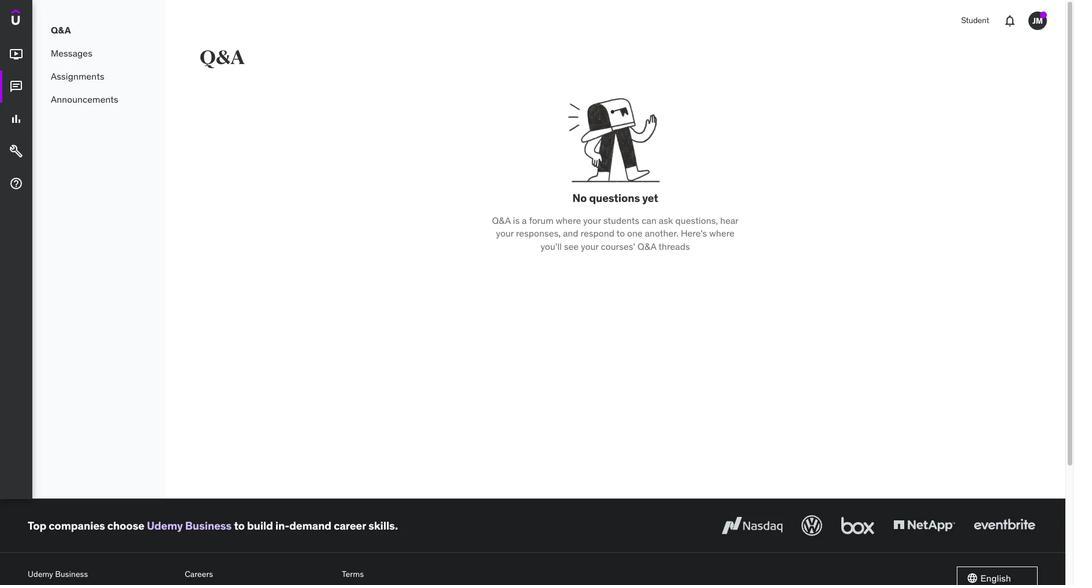 Task type: vqa. For each thing, say whether or not it's contained in the screenshot.
THESE inside Learning Material & Resources Throughout the course, you will find these resources:
no



Task type: describe. For each thing, give the bounding box(es) containing it.
eventbrite image
[[972, 514, 1038, 539]]

0 horizontal spatial where
[[556, 215, 581, 226]]

notifications image
[[1004, 14, 1018, 28]]

announcements
[[51, 93, 118, 105]]

medium image
[[9, 80, 23, 94]]

q&a is a forum where your students can ask questions, hear your responses, and respond to one another. here's where you'll see your courses' q&a threads
[[492, 215, 739, 252]]

terms link
[[342, 567, 490, 583]]

4 medium image from the top
[[9, 177, 23, 191]]

is
[[513, 215, 520, 226]]

companies
[[49, 519, 105, 533]]

career
[[334, 519, 366, 533]]

build
[[247, 519, 273, 533]]

1 vertical spatial your
[[496, 228, 514, 239]]

english
[[981, 573, 1012, 585]]

to inside q&a is a forum where your students can ask questions, hear your responses, and respond to one another. here's where you'll see your courses' q&a threads
[[617, 228, 625, 239]]

nasdaq image
[[719, 514, 786, 539]]

a
[[522, 215, 527, 226]]

0 vertical spatial udemy
[[147, 519, 183, 533]]

one
[[628, 228, 643, 239]]

udemy business
[[28, 570, 88, 580]]

3 medium image from the top
[[9, 145, 23, 158]]

no questions yet
[[573, 191, 659, 205]]

jm
[[1033, 15, 1044, 26]]

udemy image
[[12, 9, 64, 29]]

can
[[642, 215, 657, 226]]

messages
[[51, 47, 92, 59]]

1 horizontal spatial business
[[185, 519, 232, 533]]

questions
[[590, 191, 640, 205]]

forum
[[529, 215, 554, 226]]

1 vertical spatial udemy business link
[[28, 567, 176, 583]]

1 vertical spatial business
[[55, 570, 88, 580]]

box image
[[839, 514, 878, 539]]

another.
[[645, 228, 679, 239]]

student
[[962, 15, 990, 26]]

you'll
[[541, 241, 562, 252]]

netapp image
[[892, 514, 958, 539]]

1 vertical spatial where
[[710, 228, 735, 239]]

student link
[[955, 7, 997, 35]]



Task type: locate. For each thing, give the bounding box(es) containing it.
0 horizontal spatial business
[[55, 570, 88, 580]]

where
[[556, 215, 581, 226], [710, 228, 735, 239]]

top
[[28, 519, 46, 533]]

assignments
[[51, 70, 104, 82]]

1 horizontal spatial to
[[617, 228, 625, 239]]

0 vertical spatial your
[[584, 215, 601, 226]]

udemy business link down choose
[[28, 567, 176, 583]]

ask
[[659, 215, 674, 226]]

demand
[[290, 519, 332, 533]]

respond
[[581, 228, 615, 239]]

to down students
[[617, 228, 625, 239]]

you have alerts image
[[1041, 12, 1048, 18]]

top companies choose udemy business to build in-demand career skills.
[[28, 519, 398, 533]]

volkswagen image
[[800, 514, 825, 539]]

your up respond
[[584, 215, 601, 226]]

2 medium image from the top
[[9, 112, 23, 126]]

1 horizontal spatial where
[[710, 228, 735, 239]]

udemy down top
[[28, 570, 53, 580]]

to
[[617, 228, 625, 239], [234, 519, 245, 533]]

english button
[[958, 567, 1038, 586]]

udemy right choose
[[147, 519, 183, 533]]

choose
[[107, 519, 145, 533]]

here's
[[681, 228, 708, 239]]

no
[[573, 191, 587, 205]]

students
[[604, 215, 640, 226]]

responses,
[[516, 228, 561, 239]]

careers link
[[185, 567, 333, 583]]

skills.
[[369, 519, 398, 533]]

yet
[[643, 191, 659, 205]]

business up careers
[[185, 519, 232, 533]]

your
[[584, 215, 601, 226], [496, 228, 514, 239], [581, 241, 599, 252]]

announcements link
[[32, 88, 165, 111]]

threads
[[659, 241, 690, 252]]

1 horizontal spatial udemy
[[147, 519, 183, 533]]

assignments link
[[32, 65, 165, 88]]

where up and
[[556, 215, 581, 226]]

in-
[[276, 519, 290, 533]]

jm link
[[1025, 7, 1052, 35]]

medium image
[[9, 47, 23, 61], [9, 112, 23, 126], [9, 145, 23, 158], [9, 177, 23, 191]]

0 vertical spatial to
[[617, 228, 625, 239]]

hear
[[721, 215, 739, 226]]

0 horizontal spatial to
[[234, 519, 245, 533]]

business
[[185, 519, 232, 533], [55, 570, 88, 580]]

q&a
[[51, 24, 71, 36], [200, 46, 245, 70], [492, 215, 511, 226], [638, 241, 657, 252]]

see
[[564, 241, 579, 252]]

courses'
[[601, 241, 636, 252]]

udemy
[[147, 519, 183, 533], [28, 570, 53, 580]]

q&a link
[[32, 18, 165, 42]]

messages link
[[32, 42, 165, 65]]

0 vertical spatial business
[[185, 519, 232, 533]]

business down 'companies'
[[55, 570, 88, 580]]

questions,
[[676, 215, 718, 226]]

to left build
[[234, 519, 245, 533]]

your down respond
[[581, 241, 599, 252]]

and
[[563, 228, 579, 239]]

where down 'hear'
[[710, 228, 735, 239]]

small image
[[967, 573, 979, 585]]

udemy business link
[[147, 519, 232, 533], [28, 567, 176, 583]]

2 vertical spatial your
[[581, 241, 599, 252]]

0 horizontal spatial udemy
[[28, 570, 53, 580]]

0 vertical spatial udemy business link
[[147, 519, 232, 533]]

udemy business link up careers
[[147, 519, 232, 533]]

0 vertical spatial where
[[556, 215, 581, 226]]

terms
[[342, 570, 364, 580]]

careers
[[185, 570, 213, 580]]

1 vertical spatial to
[[234, 519, 245, 533]]

1 vertical spatial udemy
[[28, 570, 53, 580]]

your down is
[[496, 228, 514, 239]]

1 medium image from the top
[[9, 47, 23, 61]]



